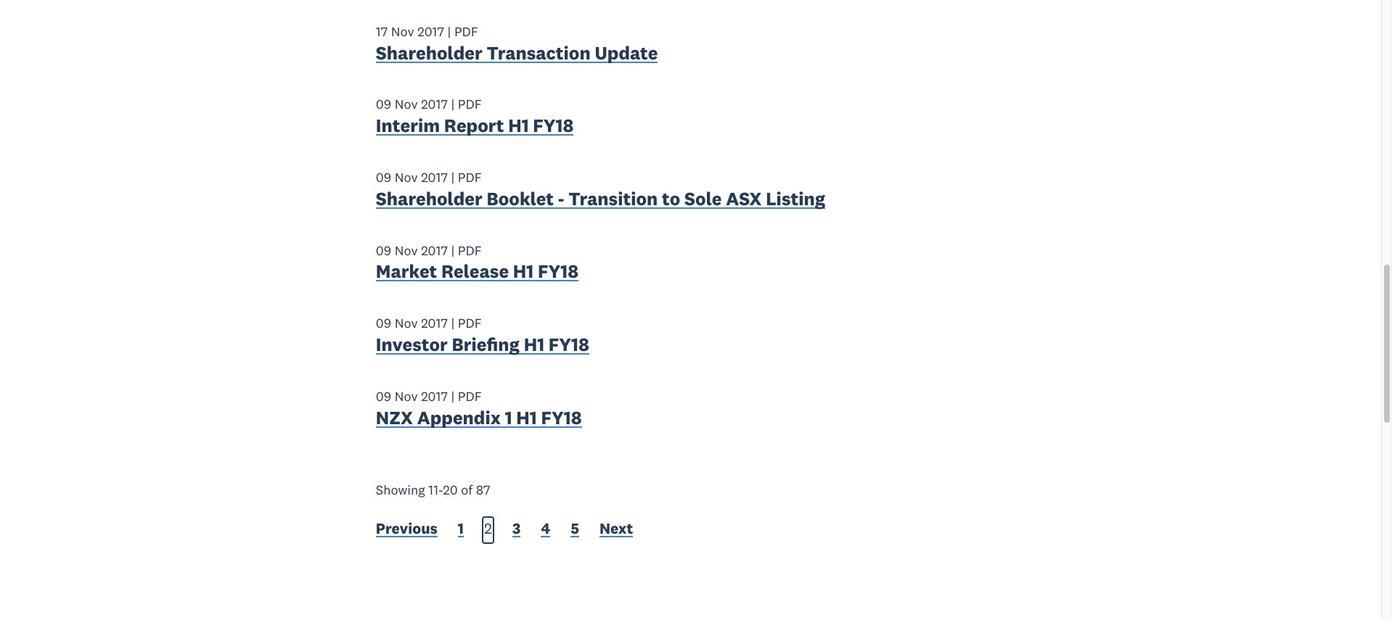 Task type: describe. For each thing, give the bounding box(es) containing it.
pdf for booklet
[[458, 169, 482, 186]]

nov for interim report h1 fy18
[[395, 96, 418, 113]]

09 nov 2017 | pdf interim report h1 fy18
[[376, 96, 574, 137]]

shareholder for shareholder booklet - transition to sole asx listing
[[376, 187, 482, 210]]

09 for nzx
[[376, 388, 391, 405]]

shareholder booklet - transition to sole asx listing link
[[376, 187, 825, 214]]

h1 for release
[[513, 260, 534, 283]]

sole
[[684, 187, 722, 210]]

09 nov 2017 | pdf investor briefing h1 fy18
[[376, 315, 589, 356]]

interim report h1 fy18 link
[[376, 114, 574, 141]]

previous button
[[376, 519, 438, 542]]

market release h1 fy18 link
[[376, 260, 579, 287]]

17 nov 2017 | pdf shareholder transaction update
[[376, 23, 658, 64]]

2017 for release
[[421, 242, 448, 259]]

3
[[512, 519, 521, 539]]

0 horizontal spatial 1
[[458, 519, 464, 539]]

nzx appendix 1 h1 fy18 link
[[376, 406, 582, 433]]

pdf for release
[[458, 242, 482, 259]]

pdf for appendix
[[458, 388, 482, 405]]

2017 for booklet
[[421, 169, 448, 186]]

to
[[662, 187, 680, 210]]

interim
[[376, 114, 440, 137]]

2
[[484, 519, 492, 539]]

1 inside '09 nov 2017 | pdf nzx appendix 1 h1 fy18'
[[505, 406, 512, 429]]

update
[[595, 41, 658, 64]]

3 button
[[512, 519, 521, 542]]

pdf for report
[[458, 96, 482, 113]]

1 button
[[458, 519, 464, 542]]

| for transaction
[[447, 23, 451, 40]]

2017 for appendix
[[421, 388, 448, 405]]

release
[[441, 260, 509, 283]]

asx
[[726, 187, 762, 210]]

fy18 for interim report h1 fy18
[[533, 114, 574, 137]]

transition
[[568, 187, 658, 210]]

5
[[571, 519, 579, 539]]

investor
[[376, 333, 448, 356]]

listing
[[766, 187, 825, 210]]

of
[[461, 482, 473, 498]]

09 nov 2017 | pdf market release h1 fy18
[[376, 242, 579, 283]]

shareholder transaction update link
[[376, 41, 658, 68]]

h1 for briefing
[[524, 333, 544, 356]]

- inside 09 nov 2017 | pdf shareholder booklet - transition to sole asx listing
[[558, 187, 564, 210]]

showing 11 - 20 of 87
[[376, 482, 490, 498]]

previous
[[376, 519, 438, 539]]

nzx
[[376, 406, 413, 429]]



Task type: vqa. For each thing, say whether or not it's contained in the screenshot.


Task type: locate. For each thing, give the bounding box(es) containing it.
0 vertical spatial 1
[[505, 406, 512, 429]]

fy18 inside 09 nov 2017 | pdf investor briefing h1 fy18
[[549, 333, 589, 356]]

1 horizontal spatial 1
[[505, 406, 512, 429]]

| for appendix
[[451, 388, 455, 405]]

nov down 'interim'
[[395, 169, 418, 186]]

h1 right release
[[513, 260, 534, 283]]

2017 inside 17 nov 2017 | pdf shareholder transaction update
[[417, 23, 444, 40]]

09
[[376, 96, 391, 113], [376, 169, 391, 186], [376, 242, 391, 259], [376, 315, 391, 332], [376, 388, 391, 405]]

2017 inside 09 nov 2017 | pdf interim report h1 fy18
[[421, 96, 448, 113]]

2 09 from the top
[[376, 169, 391, 186]]

| inside 09 nov 2017 | pdf interim report h1 fy18
[[451, 96, 455, 113]]

pdf
[[454, 23, 478, 40], [458, 96, 482, 113], [458, 169, 482, 186], [458, 242, 482, 259], [458, 315, 482, 332], [458, 388, 482, 405]]

nov for shareholder booklet - transition to sole asx listing
[[395, 169, 418, 186]]

nov up market
[[395, 242, 418, 259]]

fy18 for market release h1 fy18
[[538, 260, 579, 283]]

transaction
[[487, 41, 591, 64]]

1 vertical spatial -
[[438, 482, 443, 498]]

fy18 inside '09 nov 2017 | pdf market release h1 fy18'
[[538, 260, 579, 283]]

appendix
[[417, 406, 501, 429]]

nov inside 09 nov 2017 | pdf interim report h1 fy18
[[395, 96, 418, 113]]

09 inside 09 nov 2017 | pdf shareholder booklet - transition to sole asx listing
[[376, 169, 391, 186]]

| for briefing
[[451, 315, 455, 332]]

market
[[376, 260, 437, 283]]

nov up 'interim'
[[395, 96, 418, 113]]

5 09 from the top
[[376, 388, 391, 405]]

nov for shareholder transaction update
[[391, 23, 414, 40]]

09 nov 2017 | pdf nzx appendix 1 h1 fy18
[[376, 388, 582, 429]]

investor briefing h1 fy18 link
[[376, 333, 589, 360]]

4
[[541, 519, 550, 539]]

pdf for transaction
[[454, 23, 478, 40]]

nov inside 09 nov 2017 | pdf investor briefing h1 fy18
[[395, 315, 418, 332]]

5 button
[[571, 519, 579, 542]]

h1
[[508, 114, 529, 137], [513, 260, 534, 283], [524, 333, 544, 356], [516, 406, 537, 429]]

| for booklet
[[451, 169, 455, 186]]

| inside 09 nov 2017 | pdf investor briefing h1 fy18
[[451, 315, 455, 332]]

nov inside '09 nov 2017 | pdf market release h1 fy18'
[[395, 242, 418, 259]]

4 button
[[541, 519, 550, 542]]

h1 right the briefing
[[524, 333, 544, 356]]

20
[[443, 482, 458, 498]]

pdf inside 09 nov 2017 | pdf interim report h1 fy18
[[458, 96, 482, 113]]

-
[[558, 187, 564, 210], [438, 482, 443, 498]]

1
[[505, 406, 512, 429], [458, 519, 464, 539]]

1 left 2
[[458, 519, 464, 539]]

09 inside 09 nov 2017 | pdf investor briefing h1 fy18
[[376, 315, 391, 332]]

0 vertical spatial -
[[558, 187, 564, 210]]

nov up the investor
[[395, 315, 418, 332]]

2 button
[[484, 519, 492, 542]]

1 shareholder from the top
[[376, 41, 482, 64]]

nov inside 17 nov 2017 | pdf shareholder transaction update
[[391, 23, 414, 40]]

| inside 17 nov 2017 | pdf shareholder transaction update
[[447, 23, 451, 40]]

| inside '09 nov 2017 | pdf nzx appendix 1 h1 fy18'
[[451, 388, 455, 405]]

h1 inside '09 nov 2017 | pdf nzx appendix 1 h1 fy18'
[[516, 406, 537, 429]]

2017 inside '09 nov 2017 | pdf market release h1 fy18'
[[421, 242, 448, 259]]

pdf up release
[[458, 242, 482, 259]]

shareholder inside 09 nov 2017 | pdf shareholder booklet - transition to sole asx listing
[[376, 187, 482, 210]]

09 up market
[[376, 242, 391, 259]]

pdf inside 09 nov 2017 | pdf investor briefing h1 fy18
[[458, 315, 482, 332]]

briefing
[[452, 333, 520, 356]]

09 nov 2017 | pdf shareholder booklet - transition to sole asx listing
[[376, 169, 825, 210]]

2017 up appendix
[[421, 388, 448, 405]]

2017 for briefing
[[421, 315, 448, 332]]

1 09 from the top
[[376, 96, 391, 113]]

nov
[[391, 23, 414, 40], [395, 96, 418, 113], [395, 169, 418, 186], [395, 242, 418, 259], [395, 315, 418, 332], [395, 388, 418, 405]]

2017 for report
[[421, 96, 448, 113]]

h1 inside '09 nov 2017 | pdf market release h1 fy18'
[[513, 260, 534, 283]]

pdf up investor briefing h1 fy18 link
[[458, 315, 482, 332]]

1 horizontal spatial -
[[558, 187, 564, 210]]

pdf inside 09 nov 2017 | pdf shareholder booklet - transition to sole asx listing
[[458, 169, 482, 186]]

pdf for briefing
[[458, 315, 482, 332]]

fy18
[[533, 114, 574, 137], [538, 260, 579, 283], [549, 333, 589, 356], [541, 406, 582, 429]]

nov right 17
[[391, 23, 414, 40]]

h1 inside 09 nov 2017 | pdf interim report h1 fy18
[[508, 114, 529, 137]]

h1 right appendix
[[516, 406, 537, 429]]

|
[[447, 23, 451, 40], [451, 96, 455, 113], [451, 169, 455, 186], [451, 242, 455, 259], [451, 315, 455, 332], [451, 388, 455, 405]]

pdf down interim report h1 fy18 link
[[458, 169, 482, 186]]

09 up 'interim'
[[376, 96, 391, 113]]

report
[[444, 114, 504, 137]]

h1 inside 09 nov 2017 | pdf investor briefing h1 fy18
[[524, 333, 544, 356]]

0 vertical spatial shareholder
[[376, 41, 482, 64]]

| inside 09 nov 2017 | pdf shareholder booklet - transition to sole asx listing
[[451, 169, 455, 186]]

2017 up the investor
[[421, 315, 448, 332]]

nov inside '09 nov 2017 | pdf nzx appendix 1 h1 fy18'
[[395, 388, 418, 405]]

nov up nzx
[[395, 388, 418, 405]]

09 for interim
[[376, 96, 391, 113]]

h1 for report
[[508, 114, 529, 137]]

09 inside '09 nov 2017 | pdf market release h1 fy18'
[[376, 242, 391, 259]]

2017 down 'interim'
[[421, 169, 448, 186]]

09 down 'interim'
[[376, 169, 391, 186]]

showing
[[376, 482, 425, 498]]

fy18 inside 09 nov 2017 | pdf interim report h1 fy18
[[533, 114, 574, 137]]

| up report
[[451, 96, 455, 113]]

h1 right report
[[508, 114, 529, 137]]

pdf up appendix
[[458, 388, 482, 405]]

09 inside 09 nov 2017 | pdf interim report h1 fy18
[[376, 96, 391, 113]]

1 right appendix
[[505, 406, 512, 429]]

fy18 for investor briefing h1 fy18
[[549, 333, 589, 356]]

09 for investor
[[376, 315, 391, 332]]

pdf inside 17 nov 2017 | pdf shareholder transaction update
[[454, 23, 478, 40]]

| down interim report h1 fy18 link
[[451, 169, 455, 186]]

2017 up 'interim'
[[421, 96, 448, 113]]

2 shareholder from the top
[[376, 187, 482, 210]]

| inside '09 nov 2017 | pdf market release h1 fy18'
[[451, 242, 455, 259]]

2017 for transaction
[[417, 23, 444, 40]]

shareholder for shareholder transaction update
[[376, 41, 482, 64]]

0 horizontal spatial -
[[438, 482, 443, 498]]

| right 17
[[447, 23, 451, 40]]

09 for shareholder
[[376, 169, 391, 186]]

shareholder inside 17 nov 2017 | pdf shareholder transaction update
[[376, 41, 482, 64]]

2017 up market
[[421, 242, 448, 259]]

pdf up shareholder transaction update link
[[454, 23, 478, 40]]

2017
[[417, 23, 444, 40], [421, 96, 448, 113], [421, 169, 448, 186], [421, 242, 448, 259], [421, 315, 448, 332], [421, 388, 448, 405]]

3 09 from the top
[[376, 242, 391, 259]]

2017 inside 09 nov 2017 | pdf investor briefing h1 fy18
[[421, 315, 448, 332]]

fy18 inside '09 nov 2017 | pdf nzx appendix 1 h1 fy18'
[[541, 406, 582, 429]]

| for report
[[451, 96, 455, 113]]

nov for nzx appendix 1 h1 fy18
[[395, 388, 418, 405]]

11
[[428, 482, 438, 498]]

2017 right 17
[[417, 23, 444, 40]]

nov for investor briefing h1 fy18
[[395, 315, 418, 332]]

pdf inside '09 nov 2017 | pdf market release h1 fy18'
[[458, 242, 482, 259]]

| up release
[[451, 242, 455, 259]]

4 09 from the top
[[376, 315, 391, 332]]

| up investor briefing h1 fy18 link
[[451, 315, 455, 332]]

1 vertical spatial shareholder
[[376, 187, 482, 210]]

pdf up report
[[458, 96, 482, 113]]

09 inside '09 nov 2017 | pdf nzx appendix 1 h1 fy18'
[[376, 388, 391, 405]]

next
[[600, 519, 633, 539]]

2017 inside '09 nov 2017 | pdf nzx appendix 1 h1 fy18'
[[421, 388, 448, 405]]

- left of
[[438, 482, 443, 498]]

next button
[[600, 519, 633, 542]]

nov inside 09 nov 2017 | pdf shareholder booklet - transition to sole asx listing
[[395, 169, 418, 186]]

09 up the investor
[[376, 315, 391, 332]]

09 up nzx
[[376, 388, 391, 405]]

87
[[476, 482, 490, 498]]

| for release
[[451, 242, 455, 259]]

booklet
[[487, 187, 554, 210]]

pdf inside '09 nov 2017 | pdf nzx appendix 1 h1 fy18'
[[458, 388, 482, 405]]

17
[[376, 23, 388, 40]]

shareholder
[[376, 41, 482, 64], [376, 187, 482, 210]]

09 for market
[[376, 242, 391, 259]]

- right the booklet
[[558, 187, 564, 210]]

| up appendix
[[451, 388, 455, 405]]

1 vertical spatial 1
[[458, 519, 464, 539]]

nov for market release h1 fy18
[[395, 242, 418, 259]]

2017 inside 09 nov 2017 | pdf shareholder booklet - transition to sole asx listing
[[421, 169, 448, 186]]



